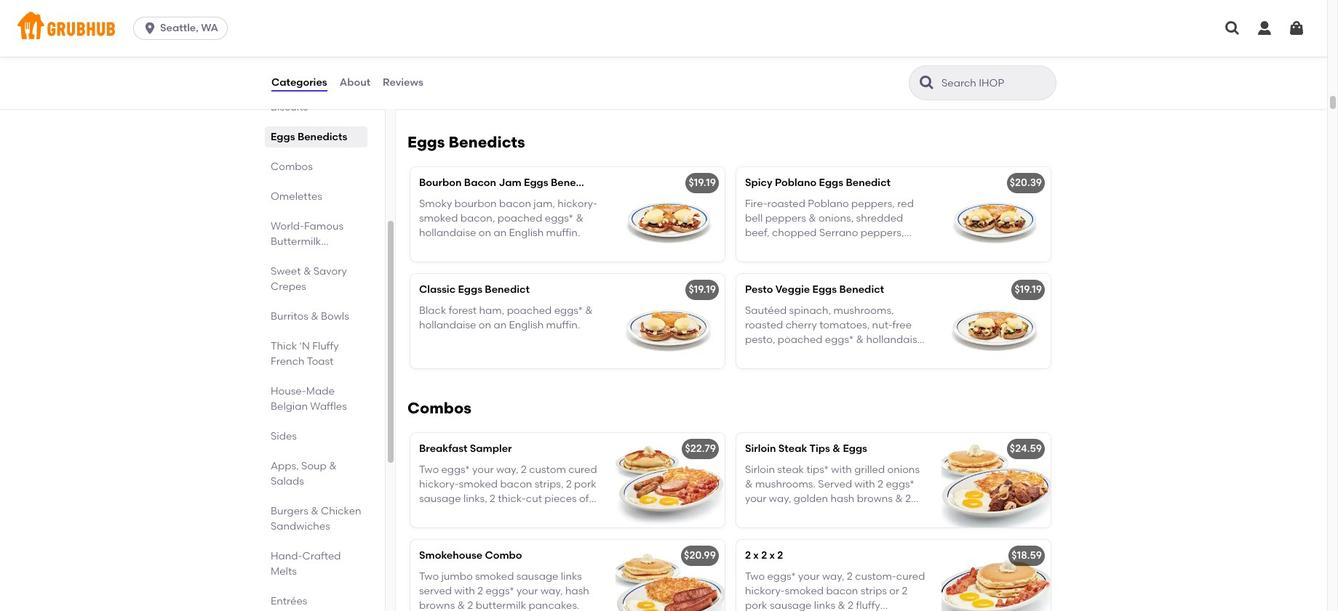 Task type: describe. For each thing, give the bounding box(es) containing it.
0 horizontal spatial combos
[[271, 161, 313, 173]]

toast
[[307, 356, 334, 368]]

smoky
[[419, 198, 452, 210]]

smokehouse combo
[[419, 550, 522, 563]]

your inside two jumbo smoked sausage links served with 2 eggs* your way, hash browns & 2 buttermilk pancakes.
[[517, 586, 538, 598]]

ham, inside "two eggs* your way, 2 custom cured hickory-smoked bacon strips, 2 pork sausage links, 2 thick-cut pieces of ham, golden hash browns & 2 fluffy buttermilk pancakes."
[[419, 508, 444, 521]]

jam
[[499, 177, 521, 189]]

browns inside "two eggs* your way, 2 custom cured hickory-smoked bacon strips, 2 pork sausage links, 2 thick-cut pieces of ham, golden hash browns & 2 fluffy buttermilk pancakes."
[[510, 508, 546, 521]]

golden inside "two eggs* your way, 2 custom cured hickory-smoked bacon strips, 2 pork sausage links, 2 thick-cut pieces of ham, golden hash browns & 2 fluffy buttermilk pancakes."
[[447, 508, 481, 521]]

$19.19 for pesto
[[689, 284, 716, 296]]

$19.19 for spicy
[[689, 177, 716, 189]]

spicy poblano eggs benedict
[[745, 177, 891, 189]]

bacon inside the fresh strawberries & cream biscuit with 2 eggs*, 2 hickory-smoked bacon strips or pork sausage links & hash browns.
[[419, 68, 451, 80]]

cut
[[526, 493, 542, 506]]

salads
[[271, 476, 304, 488]]

eggs up bourbon
[[407, 133, 445, 152]]

browns inside sirloin steak tips* with grilled onions & mushrooms. served with 2 eggs* your way, golden hash browns & 2 fluffy buttermilk pancakes.
[[857, 493, 893, 506]]

sirloin steak tips & eggs image
[[941, 434, 1051, 528]]

0 vertical spatial peppers,
[[851, 198, 895, 210]]

apps,
[[271, 461, 299, 473]]

hollandaise inside smoky bourbon bacon jam, hickory- smoked bacon, poached eggs* & hollandaise on an english muffin.
[[419, 227, 476, 240]]

bourbon bacon jam eggs benedict image
[[616, 168, 725, 262]]

pancakes
[[271, 251, 319, 263]]

benedict up black forest ham, poached eggs* & hollandaise on an english muffin.
[[485, 284, 530, 296]]

1 horizontal spatial benedicts
[[449, 133, 525, 152]]

english inside black forest ham, poached eggs* & hollandaise on an english muffin.
[[509, 319, 544, 332]]

shredded
[[856, 212, 903, 225]]

pesto veggie eggs benedict
[[745, 284, 884, 296]]

beef,
[[745, 227, 769, 240]]

$24.59
[[1010, 443, 1042, 456]]

cherry
[[786, 319, 817, 332]]

two for two eggs* your way, 2 custom cured hickory-smoked bacon strips, 2 pork sausage links, 2 thick-cut pieces of ham, golden hash browns & 2 fluffy buttermilk pancakes.
[[419, 464, 439, 476]]

spicy poblano eggs benedict image
[[941, 168, 1051, 262]]

savory
[[313, 266, 347, 278]]

classic
[[419, 284, 456, 296]]

benedict up jam,
[[551, 177, 596, 189]]

hand-
[[271, 551, 302, 563]]

an inside black forest ham, poached eggs* & hollandaise on an english muffin.
[[494, 319, 507, 332]]

strips inside two eggs* your way, 2 custom-cured hickory-smoked bacon strips or 2 pork sausage links & 2 fluf
[[861, 586, 887, 598]]

onions,
[[819, 212, 854, 225]]

pancakes. inside sirloin steak tips* with grilled onions & mushrooms. served with 2 eggs* your way, golden hash browns & 2 fluffy buttermilk pancakes.
[[825, 508, 876, 521]]

ham, inside black forest ham, poached eggs* & hollandaise on an english muffin.
[[479, 305, 504, 317]]

fire-roasted poblano peppers, red bell peppers & onions, shredded beef, chopped serrano peppers, poached eggs* & poblano hollandaise on an english muffin.
[[745, 198, 914, 269]]

sautéed
[[745, 305, 787, 317]]

eggs up spinach,
[[812, 284, 837, 296]]

browns inside two jumbo smoked sausage links served with 2 eggs* your way, hash browns & 2 buttermilk pancakes.
[[419, 600, 455, 612]]

bacon inside two eggs* your way, 2 custom-cured hickory-smoked bacon strips or 2 pork sausage links & 2 fluf
[[826, 586, 858, 598]]

sandwiches
[[271, 521, 330, 533]]

real
[[849, 53, 868, 65]]

muffin. inside smoky bourbon bacon jam, hickory- smoked bacon, poached eggs* & hollandaise on an english muffin.
[[546, 227, 580, 240]]

cured for pork
[[568, 464, 597, 476]]

new buttermilk biscuit image
[[941, 8, 1051, 103]]

eggs* inside two jumbo smoked sausage links served with 2 eggs* your way, hash browns & 2 buttermilk pancakes.
[[486, 586, 514, 598]]

sides
[[271, 431, 297, 443]]

hollandaise inside black forest ham, poached eggs* & hollandaise on an english muffin.
[[419, 319, 476, 332]]

sirloin steak tips* with grilled onions & mushrooms. served with 2 eggs* your way, golden hash browns & 2 fluffy buttermilk pancakes.
[[745, 464, 920, 521]]

steak
[[778, 443, 807, 456]]

your inside sirloin steak tips* with grilled onions & mushrooms. served with 2 eggs* your way, golden hash browns & 2 fluffy buttermilk pancakes.
[[745, 493, 767, 506]]

an inside fire-roasted poblano peppers, red bell peppers & onions, shredded beef, chopped serrano peppers, poached eggs* & poblano hollandaise on an english muffin.
[[820, 257, 833, 269]]

soup
[[301, 461, 327, 473]]

jam,
[[534, 198, 555, 210]]

or inside two eggs* your way, 2 custom-cured hickory-smoked bacon strips or 2 pork sausage links & 2 fluf
[[889, 586, 899, 598]]

fire-
[[745, 198, 767, 210]]

on inside fire-roasted poblano peppers, red bell peppers & onions, shredded beef, chopped serrano peppers, poached eggs* & poblano hollandaise on an english muffin.
[[805, 257, 817, 269]]

hickory- inside "two eggs* your way, 2 custom cured hickory-smoked bacon strips, 2 pork sausage links, 2 thick-cut pieces of ham, golden hash browns & 2 fluffy buttermilk pancakes."
[[419, 479, 459, 491]]

french
[[271, 356, 305, 368]]

flaky
[[788, 38, 813, 51]]

of
[[579, 493, 589, 506]]

main navigation navigation
[[0, 0, 1327, 57]]

an inside the sautéed spinach, mushrooms, roasted cherry tomatoes, nut-free pesto, poached eggs* & hollandaise on an english muffin.
[[760, 349, 773, 361]]

way, inside sirloin steak tips* with grilled onions & mushrooms. served with 2 eggs* your way, golden hash browns & 2 fluffy buttermilk pancakes.
[[769, 493, 791, 506]]

1 vertical spatial poblano
[[808, 198, 849, 210]]

burritos
[[271, 311, 308, 323]]

chicken
[[321, 506, 361, 518]]

fluffy inside "two eggs* your way, 2 custom cured hickory-smoked bacon strips, 2 pork sausage links, 2 thick-cut pieces of ham, golden hash browns & 2 fluffy buttermilk pancakes."
[[567, 508, 591, 521]]

eggs* inside two eggs* your way, 2 custom-cured hickory-smoked bacon strips or 2 pork sausage links & 2 fluf
[[767, 571, 796, 583]]

links inside two eggs* your way, 2 custom-cured hickory-smoked bacon strips or 2 pork sausage links & 2 fluf
[[814, 600, 835, 612]]

1 svg image from the left
[[1256, 20, 1273, 37]]

pancakes. inside "two eggs* your way, 2 custom cured hickory-smoked bacon strips, 2 pork sausage links, 2 thick-cut pieces of ham, golden hash browns & 2 fluffy buttermilk pancakes."
[[472, 523, 523, 535]]

golden inside sirloin steak tips* with grilled onions & mushrooms. served with 2 eggs* your way, golden hash browns & 2 fluffy buttermilk pancakes.
[[794, 493, 828, 506]]

pesto,
[[745, 334, 775, 346]]

search icon image
[[918, 74, 936, 92]]

pesto veggie eggs benedict image
[[941, 275, 1051, 369]]

hash inside "two eggs* your way, 2 custom cured hickory-smoked bacon strips, 2 pork sausage links, 2 thick-cut pieces of ham, golden hash browns & 2 fluffy buttermilk pancakes."
[[484, 508, 508, 521]]

biscuits
[[271, 101, 308, 114]]

custom
[[529, 464, 566, 476]]

eggs up grilled
[[843, 443, 867, 456]]

seattle,
[[160, 22, 199, 34]]

omelettes
[[271, 191, 322, 203]]

pesto
[[745, 284, 773, 296]]

english inside the sautéed spinach, mushrooms, roasted cherry tomatoes, nut-free pesto, poached eggs* & hollandaise on an english muffin.
[[775, 349, 810, 361]]

'n
[[299, 341, 310, 353]]

with down grilled
[[855, 479, 875, 491]]

butter.
[[870, 53, 903, 65]]

your inside "two eggs* your way, 2 custom cured hickory-smoked bacon strips, 2 pork sausage links, 2 thick-cut pieces of ham, golden hash browns & 2 fluffy buttermilk pancakes."
[[472, 464, 494, 476]]

sirloin for sirloin steak tips & eggs
[[745, 443, 776, 456]]

whipped
[[803, 53, 846, 65]]

steak
[[777, 464, 804, 476]]

way, inside two jumbo smoked sausage links served with 2 eggs* your way, hash browns & 2 buttermilk pancakes.
[[541, 586, 563, 598]]

classic eggs benedict
[[419, 284, 530, 296]]

thick 'n fluffy french toast
[[271, 341, 339, 368]]

biscuit
[[560, 38, 592, 51]]

sweet
[[271, 266, 301, 278]]

way, inside two eggs* your way, 2 custom-cured hickory-smoked bacon strips or 2 pork sausage links & 2 fluf
[[822, 571, 844, 583]]

two eggs* your way, 2 custom cured hickory-smoked bacon strips, 2 pork sausage links, 2 thick-cut pieces of ham, golden hash browns & 2 fluffy buttermilk pancakes.
[[419, 464, 597, 535]]

jumbo
[[441, 571, 473, 583]]

served for two
[[419, 586, 452, 598]]

& inside smoky bourbon bacon jam, hickory- smoked bacon, poached eggs* & hollandaise on an english muffin.
[[576, 212, 583, 225]]

on inside the sautéed spinach, mushrooms, roasted cherry tomatoes, nut-free pesto, poached eggs* & hollandaise on an english muffin.
[[745, 349, 758, 361]]

links inside two jumbo smoked sausage links served with 2 eggs* your way, hash browns & 2 buttermilk pancakes.
[[561, 571, 582, 583]]

eggs*,
[[450, 53, 481, 65]]

bacon inside "two eggs* your way, 2 custom cured hickory-smoked bacon strips, 2 pork sausage links, 2 thick-cut pieces of ham, golden hash browns & 2 fluffy buttermilk pancakes."
[[500, 479, 532, 491]]

hash inside the fresh strawberries & cream biscuit with 2 eggs*, 2 hickory-smoked bacon strips or pork sausage links & hash browns.
[[419, 83, 443, 95]]

english inside smoky bourbon bacon jam, hickory- smoked bacon, poached eggs* & hollandaise on an english muffin.
[[509, 227, 544, 240]]

2 x from the left
[[769, 550, 775, 563]]

sampler
[[470, 443, 512, 456]]

combo
[[485, 550, 522, 563]]

poached inside smoky bourbon bacon jam, hickory- smoked bacon, poached eggs* & hollandaise on an english muffin.
[[497, 212, 542, 225]]

mushrooms,
[[833, 305, 894, 317]]

served for warm
[[745, 53, 778, 65]]

categories button
[[271, 57, 328, 109]]

melts
[[271, 566, 297, 578]]

famous
[[304, 220, 343, 233]]

Search IHOP search field
[[940, 76, 1051, 90]]

smoked inside two jumbo smoked sausage links served with 2 eggs* your way, hash browns & 2 buttermilk pancakes.
[[475, 571, 514, 583]]

0 horizontal spatial benedicts
[[297, 131, 347, 143]]

eggs* inside black forest ham, poached eggs* & hollandaise on an english muffin.
[[554, 305, 583, 317]]

forest
[[449, 305, 477, 317]]

hickory- inside the fresh strawberries & cream biscuit with 2 eggs*, 2 hickory-smoked bacon strips or pork sausage links & hash browns.
[[491, 53, 531, 65]]

black
[[419, 305, 446, 317]]

wa
[[201, 22, 218, 34]]

& inside two eggs* your way, 2 custom-cured hickory-smoked bacon strips or 2 pork sausage links & 2 fluf
[[838, 600, 845, 612]]

& inside two jumbo smoked sausage links served with 2 eggs* your way, hash browns & 2 buttermilk pancakes.
[[457, 600, 465, 612]]

& inside "two eggs* your way, 2 custom cured hickory-smoked bacon strips, 2 pork sausage links, 2 thick-cut pieces of ham, golden hash browns & 2 fluffy buttermilk pancakes."
[[548, 508, 556, 521]]

bell
[[745, 212, 763, 225]]

bourbon bacon jam eggs benedict
[[419, 177, 596, 189]]

1 x from the left
[[753, 550, 759, 563]]

with up served
[[831, 464, 852, 476]]

bacon,
[[460, 212, 495, 225]]

crepes
[[271, 281, 306, 293]]

smoked inside "two eggs* your way, 2 custom cured hickory-smoked bacon strips, 2 pork sausage links, 2 thick-cut pieces of ham, golden hash browns & 2 fluffy buttermilk pancakes."
[[459, 479, 498, 491]]

eggs* inside "two eggs* your way, 2 custom cured hickory-smoked bacon strips, 2 pork sausage links, 2 thick-cut pieces of ham, golden hash browns & 2 fluffy buttermilk pancakes."
[[441, 464, 470, 476]]

warm
[[745, 38, 775, 51]]

0 vertical spatial poblano
[[775, 177, 816, 189]]

sirloin steak tips & eggs
[[745, 443, 867, 456]]

smoked inside two eggs* your way, 2 custom-cured hickory-smoked bacon strips or 2 pork sausage links & 2 fluf
[[785, 586, 824, 598]]

made
[[306, 386, 335, 398]]

pork inside two eggs* your way, 2 custom-cured hickory-smoked bacon strips or 2 pork sausage links & 2 fluf
[[745, 600, 767, 612]]

belgian
[[271, 401, 308, 413]]

strawberries
[[448, 38, 510, 51]]

2 x 2 x 2
[[745, 550, 783, 563]]

sausage inside "two eggs* your way, 2 custom cured hickory-smoked bacon strips, 2 pork sausage links, 2 thick-cut pieces of ham, golden hash browns & 2 fluffy buttermilk pancakes."
[[419, 493, 461, 506]]

world-
[[271, 220, 304, 233]]

reviews
[[383, 76, 423, 89]]

muffin. inside the sautéed spinach, mushrooms, roasted cherry tomatoes, nut-free pesto, poached eggs* & hollandaise on an english muffin.
[[813, 349, 847, 361]]

fluffy inside sirloin steak tips* with grilled onions & mushrooms. served with 2 eggs* your way, golden hash browns & 2 fluffy buttermilk pancakes.
[[745, 508, 769, 521]]



Task type: vqa. For each thing, say whether or not it's contained in the screenshot.
Warm & Flaky buttermilk biscuit served with whipped real butter.
yes



Task type: locate. For each thing, give the bounding box(es) containing it.
eggs* inside the sautéed spinach, mushrooms, roasted cherry tomatoes, nut-free pesto, poached eggs* & hollandaise on an english muffin.
[[825, 334, 854, 346]]

browns
[[857, 493, 893, 506], [510, 508, 546, 521], [419, 600, 455, 612]]

hollandaise down black
[[419, 319, 476, 332]]

sirloin for sirloin steak tips* with grilled onions & mushrooms. served with 2 eggs* your way, golden hash browns & 2 fluffy buttermilk pancakes.
[[745, 464, 775, 476]]

hickory- right jam,
[[558, 198, 597, 210]]

roasted up peppers on the top right of page
[[767, 198, 805, 210]]

$20.99
[[684, 550, 716, 563]]

0 vertical spatial links
[[564, 68, 585, 80]]

& inside burgers & chicken sandwiches
[[311, 506, 318, 518]]

0 horizontal spatial pancakes.
[[472, 523, 523, 535]]

on down pesto,
[[745, 349, 758, 361]]

burritos & bowls
[[271, 311, 349, 323]]

bacon down fresh
[[419, 68, 451, 80]]

2 horizontal spatial pancakes.
[[825, 508, 876, 521]]

smoked inside the fresh strawberries & cream biscuit with 2 eggs*, 2 hickory-smoked bacon strips or pork sausage links & hash browns.
[[531, 53, 570, 65]]

two down the breakfast
[[419, 464, 439, 476]]

nut-
[[872, 319, 892, 332]]

with down fresh
[[419, 53, 440, 65]]

2 vertical spatial poblano
[[833, 242, 875, 254]]

english down serrano
[[835, 257, 870, 269]]

sausage down cream
[[520, 68, 561, 80]]

& inside 'world-famous buttermilk pancakes sweet & savory crepes'
[[303, 266, 311, 278]]

breakfast sampler image
[[616, 434, 725, 528]]

ham,
[[479, 305, 504, 317], [419, 508, 444, 521]]

sirloin up the mushrooms.
[[745, 464, 775, 476]]

1 vertical spatial golden
[[447, 508, 481, 521]]

0 vertical spatial sirloin
[[745, 443, 776, 456]]

0 horizontal spatial strips
[[454, 68, 480, 80]]

1 fluffy from the left
[[567, 508, 591, 521]]

fluffy down of
[[567, 508, 591, 521]]

serrano
[[819, 227, 858, 240]]

served inside two jumbo smoked sausage links served with 2 eggs* your way, hash browns & 2 buttermilk pancakes.
[[419, 586, 452, 598]]

benedicts up bacon
[[449, 133, 525, 152]]

pork up of
[[574, 479, 596, 491]]

hash inside two jumbo smoked sausage links served with 2 eggs* your way, hash browns & 2 buttermilk pancakes.
[[565, 586, 589, 598]]

0 vertical spatial pork
[[495, 68, 517, 80]]

1 horizontal spatial svg image
[[1224, 20, 1241, 37]]

1 vertical spatial or
[[889, 586, 899, 598]]

hollandaise inside the sautéed spinach, mushrooms, roasted cherry tomatoes, nut-free pesto, poached eggs* & hollandaise on an english muffin.
[[866, 334, 923, 346]]

0 horizontal spatial browns
[[419, 600, 455, 612]]

sausage left links,
[[419, 493, 461, 506]]

2 vertical spatial links
[[814, 600, 835, 612]]

categories
[[271, 76, 327, 89]]

2 horizontal spatial pork
[[745, 600, 767, 612]]

0 vertical spatial or
[[482, 68, 492, 80]]

eggs up onions,
[[819, 177, 843, 189]]

english down cherry
[[775, 349, 810, 361]]

free
[[892, 319, 912, 332]]

hollandaise up pesto
[[745, 257, 802, 269]]

pancakes. inside two jumbo smoked sausage links served with 2 eggs* your way, hash browns & 2 buttermilk pancakes.
[[529, 600, 580, 612]]

0 horizontal spatial svg image
[[143, 21, 157, 36]]

black forest ham, poached eggs* & hollandaise on an english muffin.
[[419, 305, 593, 332]]

muffin. inside fire-roasted poblano peppers, red bell peppers & onions, shredded beef, chopped serrano peppers, poached eggs* & poblano hollandaise on an english muffin.
[[872, 257, 906, 269]]

0 vertical spatial pancakes.
[[825, 508, 876, 521]]

strips down custom-
[[861, 586, 887, 598]]

house-
[[271, 386, 306, 398]]

browns.
[[445, 83, 484, 95]]

bacon down custom-
[[826, 586, 858, 598]]

1 vertical spatial roasted
[[745, 319, 783, 332]]

your left custom-
[[798, 571, 820, 583]]

roasted down 'sautéed'
[[745, 319, 783, 332]]

0 horizontal spatial svg image
[[1256, 20, 1273, 37]]

with down flaky
[[780, 53, 801, 65]]

reviews button
[[382, 57, 424, 109]]

combos
[[271, 161, 313, 173], [407, 400, 471, 418]]

2 horizontal spatial browns
[[857, 493, 893, 506]]

poached down cherry
[[778, 334, 823, 346]]

1 vertical spatial strips
[[861, 586, 887, 598]]

peppers, up shredded
[[851, 198, 895, 210]]

eggs* inside sirloin steak tips* with grilled onions & mushrooms. served with 2 eggs* your way, golden hash browns & 2 fluffy buttermilk pancakes.
[[886, 479, 914, 491]]

sirloin
[[745, 443, 776, 456], [745, 464, 775, 476]]

crafted
[[302, 551, 341, 563]]

poached inside fire-roasted poblano peppers, red bell peppers & onions, shredded beef, chopped serrano peppers, poached eggs* & poblano hollandaise on an english muffin.
[[745, 242, 790, 254]]

1 vertical spatial sirloin
[[745, 464, 775, 476]]

warm & flaky buttermilk biscuit served with whipped real butter. button
[[736, 8, 1051, 103]]

on down bacon,
[[479, 227, 491, 240]]

red
[[897, 198, 914, 210]]

0 vertical spatial roasted
[[767, 198, 805, 210]]

on up pesto veggie eggs benedict
[[805, 257, 817, 269]]

& inside the sautéed spinach, mushrooms, roasted cherry tomatoes, nut-free pesto, poached eggs* & hollandaise on an english muffin.
[[856, 334, 864, 346]]

breakfast
[[419, 443, 467, 456]]

pork inside the fresh strawberries & cream biscuit with 2 eggs*, 2 hickory-smoked bacon strips or pork sausage links & hash browns.
[[495, 68, 517, 80]]

your down the mushrooms.
[[745, 493, 767, 506]]

your inside two eggs* your way, 2 custom-cured hickory-smoked bacon strips or 2 pork sausage links & 2 fluf
[[798, 571, 820, 583]]

2 vertical spatial pancakes.
[[529, 600, 580, 612]]

muffin.
[[546, 227, 580, 240], [872, 257, 906, 269], [546, 319, 580, 332], [813, 349, 847, 361]]

1 horizontal spatial eggs benedicts
[[407, 133, 525, 152]]

links inside the fresh strawberries & cream biscuit with 2 eggs*, 2 hickory-smoked bacon strips or pork sausage links & hash browns.
[[564, 68, 585, 80]]

golden
[[794, 493, 828, 506], [447, 508, 481, 521]]

with inside two jumbo smoked sausage links served with 2 eggs* your way, hash browns & 2 buttermilk pancakes.
[[454, 586, 475, 598]]

cured inside two eggs* your way, 2 custom-cured hickory-smoked bacon strips or 2 pork sausage links & 2 fluf
[[896, 571, 925, 583]]

strips inside the fresh strawberries & cream biscuit with 2 eggs*, 2 hickory-smoked bacon strips or pork sausage links & hash browns.
[[454, 68, 480, 80]]

two for two jumbo smoked sausage links served with 2 eggs* your way, hash browns & 2 buttermilk pancakes.
[[419, 571, 439, 583]]

buttermilk
[[271, 236, 321, 248]]

buttermilk down combo
[[476, 600, 526, 612]]

1 horizontal spatial or
[[889, 586, 899, 598]]

peppers, down shredded
[[861, 227, 904, 240]]

roasted inside fire-roasted poblano peppers, red bell peppers & onions, shredded beef, chopped serrano peppers, poached eggs* & poblano hollandaise on an english muffin.
[[767, 198, 805, 210]]

waffles
[[310, 401, 347, 413]]

chopped
[[772, 227, 817, 240]]

x
[[753, 550, 759, 563], [769, 550, 775, 563]]

hollandaise
[[419, 227, 476, 240], [745, 257, 802, 269], [419, 319, 476, 332], [866, 334, 923, 346]]

sautéed spinach, mushrooms, roasted cherry tomatoes, nut-free pesto, poached eggs* & hollandaise on an english muffin.
[[745, 305, 923, 361]]

browns down jumbo
[[419, 600, 455, 612]]

ham, up smokehouse
[[419, 508, 444, 521]]

0 horizontal spatial ham,
[[419, 508, 444, 521]]

combos up omelettes
[[271, 161, 313, 173]]

smoky bourbon bacon jam, hickory- smoked bacon, poached eggs* & hollandaise on an english muffin.
[[419, 198, 597, 240]]

bacon
[[464, 177, 496, 189]]

an down classic eggs benedict
[[494, 319, 507, 332]]

with
[[419, 53, 440, 65], [780, 53, 801, 65], [831, 464, 852, 476], [855, 479, 875, 491], [454, 586, 475, 598]]

fresh strawberries & cream biscuit with 2 eggs*, 2 hickory-smoked bacon strips or pork sausage links & hash browns. button
[[410, 8, 725, 103]]

0 vertical spatial served
[[745, 53, 778, 65]]

&
[[513, 38, 520, 51], [778, 38, 785, 51], [588, 68, 595, 80], [576, 212, 583, 225], [808, 212, 816, 225], [823, 242, 831, 254], [303, 266, 311, 278], [585, 305, 593, 317], [311, 311, 318, 323], [856, 334, 864, 346], [833, 443, 840, 456], [329, 461, 337, 473], [745, 479, 753, 491], [895, 493, 903, 506], [311, 506, 318, 518], [548, 508, 556, 521], [457, 600, 465, 612], [838, 600, 845, 612]]

0 vertical spatial ham,
[[479, 305, 504, 317]]

0 horizontal spatial fluffy
[[567, 508, 591, 521]]

way, inside "two eggs* your way, 2 custom cured hickory-smoked bacon strips, 2 pork sausage links, 2 thick-cut pieces of ham, golden hash browns & 2 fluffy buttermilk pancakes."
[[496, 464, 518, 476]]

benedicts down biscuits
[[297, 131, 347, 143]]

$19.19
[[689, 177, 716, 189], [689, 284, 716, 296], [1015, 284, 1042, 296]]

burgers
[[271, 506, 308, 518]]

1 vertical spatial combos
[[407, 400, 471, 418]]

poached down beef,
[[745, 242, 790, 254]]

svg image inside seattle, wa button
[[143, 21, 157, 36]]

peppers,
[[851, 198, 895, 210], [861, 227, 904, 240]]

& inside black forest ham, poached eggs* & hollandaise on an english muffin.
[[585, 305, 593, 317]]

poached down classic eggs benedict
[[507, 305, 552, 317]]

hash inside sirloin steak tips* with grilled onions & mushrooms. served with 2 eggs* your way, golden hash browns & 2 fluffy buttermilk pancakes.
[[831, 493, 854, 506]]

hickory- down 2 x 2 x 2
[[745, 586, 785, 598]]

strips,
[[535, 479, 564, 491]]

english inside fire-roasted poblano peppers, red bell peppers & onions, shredded beef, chopped serrano peppers, poached eggs* & poblano hollandaise on an english muffin.
[[835, 257, 870, 269]]

bacon inside smoky bourbon bacon jam, hickory- smoked bacon, poached eggs* & hollandaise on an english muffin.
[[499, 198, 531, 210]]

an inside smoky bourbon bacon jam, hickory- smoked bacon, poached eggs* & hollandaise on an english muffin.
[[494, 227, 507, 240]]

smoked
[[531, 53, 570, 65], [419, 212, 458, 225], [459, 479, 498, 491], [475, 571, 514, 583], [785, 586, 824, 598]]

& inside warm & flaky buttermilk biscuit served with whipped real butter.
[[778, 38, 785, 51]]

1 horizontal spatial x
[[769, 550, 775, 563]]

two left jumbo
[[419, 571, 439, 583]]

0 horizontal spatial served
[[419, 586, 452, 598]]

fluffy down the mushrooms.
[[745, 508, 769, 521]]

an down pesto,
[[760, 349, 773, 361]]

1 horizontal spatial cured
[[896, 571, 925, 583]]

1 vertical spatial links
[[561, 571, 582, 583]]

ham, down classic eggs benedict
[[479, 305, 504, 317]]

sausage inside two eggs* your way, 2 custom-cured hickory-smoked bacon strips or 2 pork sausage links & 2 fluf
[[770, 600, 812, 612]]

buttermilk inside "two eggs* your way, 2 custom cured hickory-smoked bacon strips, 2 pork sausage links, 2 thick-cut pieces of ham, golden hash browns & 2 fluffy buttermilk pancakes."
[[419, 523, 470, 535]]

grilled
[[854, 464, 885, 476]]

seattle, wa button
[[133, 17, 234, 40]]

thick-
[[498, 493, 526, 506]]

breakfast sampler
[[419, 443, 512, 456]]

0 horizontal spatial eggs benedicts
[[271, 131, 347, 143]]

eggs* inside fire-roasted poblano peppers, red bell peppers & onions, shredded beef, chopped serrano peppers, poached eggs* & poblano hollandaise on an english muffin.
[[792, 242, 821, 254]]

pork down 2 x 2 x 2
[[745, 600, 767, 612]]

classic eggs benedict image
[[616, 275, 725, 369]]

1 horizontal spatial svg image
[[1288, 20, 1305, 37]]

bowls
[[321, 311, 349, 323]]

biscuit
[[868, 38, 901, 51]]

tomatoes,
[[819, 319, 870, 332]]

combos up the breakfast
[[407, 400, 471, 418]]

golden down links,
[[447, 508, 481, 521]]

strips
[[454, 68, 480, 80], [861, 586, 887, 598]]

cured for 2
[[896, 571, 925, 583]]

0 vertical spatial cured
[[568, 464, 597, 476]]

or up browns.
[[482, 68, 492, 80]]

on down classic eggs benedict
[[479, 319, 491, 332]]

0 horizontal spatial or
[[482, 68, 492, 80]]

1 vertical spatial browns
[[510, 508, 546, 521]]

& inside the apps, soup & salads
[[329, 461, 337, 473]]

0 vertical spatial strips
[[454, 68, 480, 80]]

cured inside "two eggs* your way, 2 custom cured hickory-smoked bacon strips, 2 pork sausage links, 2 thick-cut pieces of ham, golden hash browns & 2 fluffy buttermilk pancakes."
[[568, 464, 597, 476]]

2 vertical spatial pork
[[745, 600, 767, 612]]

sausage down combo
[[516, 571, 558, 583]]

or down custom-
[[889, 586, 899, 598]]

two eggs* your way, 2 custom-cured hickory-smoked bacon strips or 2 pork sausage links & 2 fluf
[[745, 571, 925, 612]]

buttermilk down the mushrooms.
[[772, 508, 822, 521]]

hickory- inside smoky bourbon bacon jam, hickory- smoked bacon, poached eggs* & hollandaise on an english muffin.
[[558, 198, 597, 210]]

sirloin inside sirloin steak tips* with grilled onions & mushrooms. served with 2 eggs* your way, golden hash browns & 2 fluffy buttermilk pancakes.
[[745, 464, 775, 476]]

poblano up peppers on the top right of page
[[775, 177, 816, 189]]

1 sirloin from the top
[[745, 443, 776, 456]]

1 horizontal spatial strips
[[861, 586, 887, 598]]

on inside black forest ham, poached eggs* & hollandaise on an english muffin.
[[479, 319, 491, 332]]

1 horizontal spatial pancakes.
[[529, 600, 580, 612]]

hollandaise inside fire-roasted poblano peppers, red bell peppers & onions, shredded beef, chopped serrano peppers, poached eggs* & poblano hollandaise on an english muffin.
[[745, 257, 802, 269]]

1 horizontal spatial fluffy
[[745, 508, 769, 521]]

$20.39
[[1010, 177, 1042, 189]]

2 vertical spatial browns
[[419, 600, 455, 612]]

browns down grilled
[[857, 493, 893, 506]]

english down jam,
[[509, 227, 544, 240]]

sausage down 2 x 2 x 2
[[770, 600, 812, 612]]

or inside the fresh strawberries & cream biscuit with 2 eggs*, 2 hickory-smoked bacon strips or pork sausage links & hash browns.
[[482, 68, 492, 80]]

1 vertical spatial cured
[[896, 571, 925, 583]]

peppers
[[765, 212, 806, 225]]

hollandaise down smoky
[[419, 227, 476, 240]]

$22.79
[[685, 443, 716, 456]]

0 vertical spatial golden
[[794, 493, 828, 506]]

0 horizontal spatial cured
[[568, 464, 597, 476]]

0 horizontal spatial golden
[[447, 508, 481, 521]]

an up pesto veggie eggs benedict
[[820, 257, 833, 269]]

served down the warm
[[745, 53, 778, 65]]

eggs* inside smoky bourbon bacon jam, hickory- smoked bacon, poached eggs* & hollandaise on an english muffin.
[[545, 212, 573, 225]]

1 horizontal spatial ham,
[[479, 305, 504, 317]]

served
[[745, 53, 778, 65], [419, 586, 452, 598]]

bourbon
[[454, 198, 497, 210]]

poached inside black forest ham, poached eggs* & hollandaise on an english muffin.
[[507, 305, 552, 317]]

1 horizontal spatial combos
[[407, 400, 471, 418]]

warm & flaky buttermilk biscuit served with whipped real butter.
[[745, 38, 903, 65]]

english down classic eggs benedict
[[509, 319, 544, 332]]

0 horizontal spatial x
[[753, 550, 759, 563]]

hand-crafted melts
[[271, 551, 341, 578]]

pork
[[495, 68, 517, 80], [574, 479, 596, 491], [745, 600, 767, 612]]

0 horizontal spatial pork
[[495, 68, 517, 80]]

your down combo
[[517, 586, 538, 598]]

served inside warm & flaky buttermilk biscuit served with whipped real butter.
[[745, 53, 778, 65]]

spicy
[[745, 177, 772, 189]]

1 vertical spatial pork
[[574, 479, 596, 491]]

1 horizontal spatial pork
[[574, 479, 596, 491]]

2 x 2 x 2 image
[[941, 541, 1051, 612]]

golden down served
[[794, 493, 828, 506]]

1 vertical spatial peppers,
[[861, 227, 904, 240]]

eggs benedicts down biscuits
[[271, 131, 347, 143]]

sausage inside the fresh strawberries & cream biscuit with 2 eggs*, 2 hickory-smoked bacon strips or pork sausage links & hash browns.
[[520, 68, 561, 80]]

strips down eggs*,
[[454, 68, 480, 80]]

sausage inside two jumbo smoked sausage links served with 2 eggs* your way, hash browns & 2 buttermilk pancakes.
[[516, 571, 558, 583]]

0 vertical spatial combos
[[271, 161, 313, 173]]

on inside smoky bourbon bacon jam, hickory- smoked bacon, poached eggs* & hollandaise on an english muffin.
[[479, 227, 491, 240]]

buttermilk inside sirloin steak tips* with grilled onions & mushrooms. served with 2 eggs* your way, golden hash browns & 2 fluffy buttermilk pancakes.
[[772, 508, 822, 521]]

buttermilk inside warm & flaky buttermilk biscuit served with whipped real butter.
[[816, 38, 866, 51]]

fluffy
[[312, 341, 339, 353]]

roasted inside the sautéed spinach, mushrooms, roasted cherry tomatoes, nut-free pesto, poached eggs* & hollandaise on an english muffin.
[[745, 319, 783, 332]]

buttermilk inside two jumbo smoked sausage links served with 2 eggs* your way, hash browns & 2 buttermilk pancakes.
[[476, 600, 526, 612]]

hickory- down cream
[[491, 53, 531, 65]]

2 fluffy from the left
[[745, 508, 769, 521]]

eggs down biscuits
[[271, 131, 295, 143]]

1 horizontal spatial golden
[[794, 493, 828, 506]]

pork inside "two eggs* your way, 2 custom cured hickory-smoked bacon strips, 2 pork sausage links, 2 thick-cut pieces of ham, golden hash browns & 2 fluffy buttermilk pancakes."
[[574, 479, 596, 491]]

eggs benedicts
[[271, 131, 347, 143], [407, 133, 525, 152]]

poblano down serrano
[[833, 242, 875, 254]]

browns down cut
[[510, 508, 546, 521]]

svg image
[[1224, 20, 1241, 37], [143, 21, 157, 36]]

or
[[482, 68, 492, 80], [889, 586, 899, 598]]

cream
[[523, 38, 557, 51]]

smoked inside smoky bourbon bacon jam, hickory- smoked bacon, poached eggs* & hollandaise on an english muffin.
[[419, 212, 458, 225]]

new fresh strawberries & cream biscuit combo image
[[616, 8, 725, 103]]

muffin. inside black forest ham, poached eggs* & hollandaise on an english muffin.
[[546, 319, 580, 332]]

poblano
[[775, 177, 816, 189], [808, 198, 849, 210], [833, 242, 875, 254]]

your down sampler
[[472, 464, 494, 476]]

1 vertical spatial served
[[419, 586, 452, 598]]

spinach,
[[789, 305, 831, 317]]

two for two eggs* your way, 2 custom-cured hickory-smoked bacon strips or 2 pork sausage links & 2 fluf
[[745, 571, 765, 583]]

poblano up onions,
[[808, 198, 849, 210]]

thick
[[271, 341, 297, 353]]

x up two eggs* your way, 2 custom-cured hickory-smoked bacon strips or 2 pork sausage links & 2 fluf
[[769, 550, 775, 563]]

served down jumbo
[[419, 586, 452, 598]]

0 vertical spatial browns
[[857, 493, 893, 506]]

2 sirloin from the top
[[745, 464, 775, 476]]

hash
[[419, 83, 443, 95], [831, 493, 854, 506], [484, 508, 508, 521], [565, 586, 589, 598]]

veggie
[[775, 284, 810, 296]]

two inside two jumbo smoked sausage links served with 2 eggs* your way, hash browns & 2 buttermilk pancakes.
[[419, 571, 439, 583]]

eggs benedicts up bacon
[[407, 133, 525, 152]]

eggs up jam,
[[524, 177, 548, 189]]

with inside warm & flaky buttermilk biscuit served with whipped real butter.
[[780, 53, 801, 65]]

buttermilk up smokehouse
[[419, 523, 470, 535]]

poached down jam,
[[497, 212, 542, 225]]

poached
[[497, 212, 542, 225], [745, 242, 790, 254], [507, 305, 552, 317], [778, 334, 823, 346]]

1 horizontal spatial served
[[745, 53, 778, 65]]

bacon down jam
[[499, 198, 531, 210]]

2
[[442, 53, 448, 65], [483, 53, 489, 65], [521, 464, 527, 476], [566, 479, 572, 491], [878, 479, 883, 491], [490, 493, 495, 506], [905, 493, 911, 506], [558, 508, 564, 521], [745, 550, 751, 563], [761, 550, 767, 563], [777, 550, 783, 563], [847, 571, 853, 583], [477, 586, 483, 598], [902, 586, 908, 598], [467, 600, 473, 612], [848, 600, 854, 612]]

hickory- down the breakfast
[[419, 479, 459, 491]]

fresh
[[419, 38, 445, 51]]

benedict up shredded
[[846, 177, 891, 189]]

roasted
[[767, 198, 805, 210], [745, 319, 783, 332]]

an down bacon,
[[494, 227, 507, 240]]

1 vertical spatial ham,
[[419, 508, 444, 521]]

hickory- inside two eggs* your way, 2 custom-cured hickory-smoked bacon strips or 2 pork sausage links & 2 fluf
[[745, 586, 785, 598]]

buttermilk up whipped
[[816, 38, 866, 51]]

poached inside the sautéed spinach, mushrooms, roasted cherry tomatoes, nut-free pesto, poached eggs* & hollandaise on an english muffin.
[[778, 334, 823, 346]]

with down jumbo
[[454, 586, 475, 598]]

two inside "two eggs* your way, 2 custom cured hickory-smoked bacon strips, 2 pork sausage links, 2 thick-cut pieces of ham, golden hash browns & 2 fluffy buttermilk pancakes."
[[419, 464, 439, 476]]

hollandaise down free
[[866, 334, 923, 346]]

1 horizontal spatial browns
[[510, 508, 546, 521]]

benedict up mushrooms,
[[839, 284, 884, 296]]

sirloin left steak
[[745, 443, 776, 456]]

two down 2 x 2 x 2
[[745, 571, 765, 583]]

two
[[419, 464, 439, 476], [419, 571, 439, 583], [745, 571, 765, 583]]

1 vertical spatial pancakes.
[[472, 523, 523, 535]]

pork down strawberries on the left of page
[[495, 68, 517, 80]]

2 svg image from the left
[[1288, 20, 1305, 37]]

smokehouse combo image
[[616, 541, 725, 612]]

mushrooms.
[[755, 479, 816, 491]]

two inside two eggs* your way, 2 custom-cured hickory-smoked bacon strips or 2 pork sausage links & 2 fluf
[[745, 571, 765, 583]]

bacon up thick-
[[500, 479, 532, 491]]

x right "$20.99"
[[753, 550, 759, 563]]

way,
[[496, 464, 518, 476], [769, 493, 791, 506], [822, 571, 844, 583], [541, 586, 563, 598]]

eggs up forest
[[458, 284, 482, 296]]

svg image
[[1256, 20, 1273, 37], [1288, 20, 1305, 37]]

with inside the fresh strawberries & cream biscuit with 2 eggs*, 2 hickory-smoked bacon strips or pork sausage links & hash browns.
[[419, 53, 440, 65]]

links,
[[463, 493, 487, 506]]



